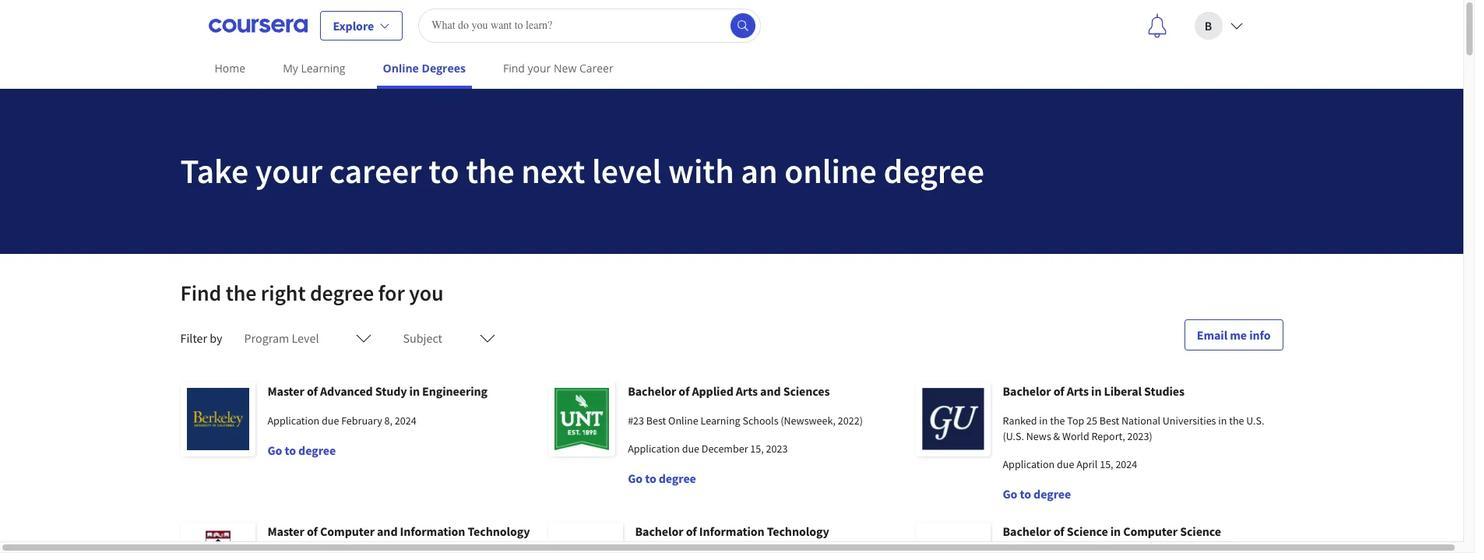 Task type: locate. For each thing, give the bounding box(es) containing it.
0 horizontal spatial information
[[400, 524, 465, 539]]

1 technology from the left
[[468, 524, 530, 539]]

2 vertical spatial due
[[1057, 457, 1075, 471]]

due left february
[[322, 414, 339, 428]]

email
[[1197, 327, 1228, 343]]

(u.s.
[[1003, 429, 1024, 443]]

national
[[1122, 414, 1161, 428]]

application down news
[[1003, 457, 1055, 471]]

computer
[[320, 524, 375, 539], [1124, 524, 1178, 539]]

bachelor inside "link"
[[1003, 524, 1051, 539]]

1 horizontal spatial computer
[[1124, 524, 1178, 539]]

15, for liberal
[[1100, 457, 1114, 471]]

georgetown university image
[[916, 382, 991, 457]]

find your new career
[[503, 61, 614, 76]]

study
[[375, 383, 407, 399]]

master
[[268, 383, 304, 399], [268, 524, 304, 539]]

15, right april
[[1100, 457, 1114, 471]]

1 vertical spatial learning
[[701, 414, 741, 428]]

online degrees
[[383, 61, 466, 76]]

2022)
[[838, 414, 863, 428]]

master for master of computer and information technology
[[268, 524, 304, 539]]

world
[[1063, 429, 1090, 443]]

master inside master of computer and information technology "link"
[[268, 524, 304, 539]]

0 vertical spatial find
[[503, 61, 525, 76]]

go down (u.s.
[[1003, 486, 1018, 502]]

me
[[1230, 327, 1247, 343]]

of for arts
[[1054, 383, 1065, 399]]

0 vertical spatial application
[[268, 414, 320, 428]]

0 horizontal spatial and
[[377, 524, 398, 539]]

go to degree down application due december 15, 2023
[[628, 471, 696, 486]]

best right #23
[[646, 414, 666, 428]]

universities
[[1163, 414, 1216, 428]]

find left new
[[503, 61, 525, 76]]

master of computer and information technology link
[[180, 522, 532, 553]]

0 horizontal spatial 2024
[[395, 414, 417, 428]]

subject button
[[394, 319, 505, 357]]

online up application due december 15, 2023
[[669, 414, 699, 428]]

best up 'report,'
[[1100, 414, 1120, 428]]

0 vertical spatial 15,
[[750, 442, 764, 456]]

1 horizontal spatial 2024
[[1116, 457, 1138, 471]]

1 horizontal spatial science
[[1180, 524, 1222, 539]]

None search field
[[419, 8, 761, 42]]

application for bachelor of applied arts and sciences
[[628, 442, 680, 456]]

2 technology from the left
[[767, 524, 830, 539]]

info
[[1250, 327, 1271, 343]]

the left right on the left
[[226, 279, 257, 307]]

0 horizontal spatial your
[[255, 150, 322, 192]]

1 horizontal spatial information
[[699, 524, 765, 539]]

0 horizontal spatial computer
[[320, 524, 375, 539]]

bachelor for bachelor of arts in liberal studies
[[1003, 383, 1051, 399]]

1 horizontal spatial arts
[[1067, 383, 1089, 399]]

1 best from the left
[[646, 414, 666, 428]]

bachelor
[[628, 383, 676, 399], [1003, 383, 1051, 399], [635, 524, 684, 539], [1003, 524, 1051, 539]]

2 horizontal spatial due
[[1057, 457, 1075, 471]]

application down #23
[[628, 442, 680, 456]]

to down application due february 8, 2024
[[285, 443, 296, 458]]

program level button
[[235, 319, 381, 357]]

1 horizontal spatial find
[[503, 61, 525, 76]]

0 horizontal spatial find
[[180, 279, 221, 307]]

computer inside "link"
[[1124, 524, 1178, 539]]

of for advanced
[[307, 383, 318, 399]]

0 horizontal spatial go to degree
[[268, 443, 336, 458]]

the left u.s.
[[1229, 414, 1245, 428]]

1 vertical spatial your
[[255, 150, 322, 192]]

and
[[760, 383, 781, 399], [377, 524, 398, 539]]

1 horizontal spatial go to degree
[[628, 471, 696, 486]]

master of computer and information technology
[[268, 524, 530, 539]]

my learning link
[[277, 51, 352, 86]]

bachelor of information technology
[[635, 524, 830, 539]]

15, left "2023" at right bottom
[[750, 442, 764, 456]]

advanced
[[320, 383, 373, 399]]

program level
[[244, 330, 319, 346]]

bachelor of information technology link
[[548, 522, 900, 553]]

2 best from the left
[[1100, 414, 1120, 428]]

to right career on the left
[[429, 150, 459, 192]]

1 horizontal spatial application
[[628, 442, 680, 456]]

to down application due april 15, 2024
[[1020, 486, 1031, 502]]

go down #23
[[628, 471, 643, 486]]

best
[[646, 414, 666, 428], [1100, 414, 1120, 428]]

your right take
[[255, 150, 322, 192]]

application for bachelor of arts in liberal studies
[[1003, 457, 1055, 471]]

in
[[409, 383, 420, 399], [1092, 383, 1102, 399], [1040, 414, 1048, 428], [1219, 414, 1227, 428], [1111, 524, 1121, 539]]

take
[[180, 150, 249, 192]]

due left april
[[1057, 457, 1075, 471]]

news
[[1027, 429, 1052, 443]]

ranked in the top 25 best national universities in the u.s. (u.s. news & world report, 2023)
[[1003, 414, 1265, 443]]

2 master from the top
[[268, 524, 304, 539]]

1 vertical spatial online
[[669, 414, 699, 428]]

bachelor of science in computer science link
[[916, 522, 1268, 553]]

for
[[378, 279, 405, 307]]

arts up top
[[1067, 383, 1089, 399]]

due
[[322, 414, 339, 428], [682, 442, 700, 456], [1057, 457, 1075, 471]]

applied
[[692, 383, 734, 399]]

explore
[[333, 18, 374, 33]]

0 horizontal spatial best
[[646, 414, 666, 428]]

1 vertical spatial 2024
[[1116, 457, 1138, 471]]

bachelor for bachelor of applied arts and sciences
[[628, 383, 676, 399]]

1 horizontal spatial best
[[1100, 414, 1120, 428]]

2 horizontal spatial go
[[1003, 486, 1018, 502]]

0 vertical spatial learning
[[301, 61, 346, 76]]

application left february
[[268, 414, 320, 428]]

find
[[503, 61, 525, 76], [180, 279, 221, 307]]

career
[[580, 61, 614, 76]]

find up filter by
[[180, 279, 221, 307]]

0 vertical spatial your
[[528, 61, 551, 76]]

information inside "link"
[[400, 524, 465, 539]]

to
[[429, 150, 459, 192], [285, 443, 296, 458], [645, 471, 656, 486], [1020, 486, 1031, 502]]

1 vertical spatial find
[[180, 279, 221, 307]]

arts up #23 best online learning schools (newsweek, 2022)
[[736, 383, 758, 399]]

b button
[[1182, 0, 1255, 50]]

master for master of advanced study in engineering
[[268, 383, 304, 399]]

2 vertical spatial application
[[1003, 457, 1055, 471]]

0 horizontal spatial science
[[1067, 524, 1108, 539]]

due left 'december'
[[682, 442, 700, 456]]

degree
[[884, 150, 985, 192], [310, 279, 374, 307], [298, 443, 336, 458], [659, 471, 696, 486], [1034, 486, 1071, 502]]

1 horizontal spatial 15,
[[1100, 457, 1114, 471]]

your for find
[[528, 61, 551, 76]]

of inside "link"
[[307, 524, 318, 539]]

1 information from the left
[[400, 524, 465, 539]]

learning
[[301, 61, 346, 76], [701, 414, 741, 428]]

email me info button
[[1185, 319, 1284, 351]]

you
[[409, 279, 444, 307]]

information
[[400, 524, 465, 539], [699, 524, 765, 539]]

of inside "link"
[[1054, 524, 1065, 539]]

computer inside "link"
[[320, 524, 375, 539]]

2024 right 8,
[[395, 414, 417, 428]]

u.s.
[[1247, 414, 1265, 428]]

2 horizontal spatial application
[[1003, 457, 1055, 471]]

1 vertical spatial 15,
[[1100, 457, 1114, 471]]

find the right degree for you
[[180, 279, 444, 307]]

take your career to the next level with an online degree
[[180, 150, 985, 192]]

1 computer from the left
[[320, 524, 375, 539]]

0 vertical spatial 2024
[[395, 414, 417, 428]]

of
[[307, 383, 318, 399], [679, 383, 690, 399], [1054, 383, 1065, 399], [307, 524, 318, 539], [686, 524, 697, 539], [1054, 524, 1065, 539]]

0 horizontal spatial online
[[383, 61, 419, 76]]

0 horizontal spatial learning
[[301, 61, 346, 76]]

online
[[383, 61, 419, 76], [669, 414, 699, 428]]

1 horizontal spatial your
[[528, 61, 551, 76]]

online left degrees
[[383, 61, 419, 76]]

25
[[1087, 414, 1098, 428]]

bachelor for bachelor of information technology
[[635, 524, 684, 539]]

learning up 'december'
[[701, 414, 741, 428]]

15,
[[750, 442, 764, 456], [1100, 457, 1114, 471]]

2024 for application due april 15, 2024
[[1116, 457, 1138, 471]]

#23
[[628, 414, 644, 428]]

1 vertical spatial due
[[682, 442, 700, 456]]

find for find the right degree for you
[[180, 279, 221, 307]]

go to degree down application due april 15, 2024
[[1003, 486, 1071, 502]]

2 arts from the left
[[1067, 383, 1089, 399]]

arts
[[736, 383, 758, 399], [1067, 383, 1089, 399]]

your left new
[[528, 61, 551, 76]]

by
[[210, 330, 222, 346]]

1 horizontal spatial learning
[[701, 414, 741, 428]]

1 vertical spatial application
[[628, 442, 680, 456]]

0 horizontal spatial technology
[[468, 524, 530, 539]]

technology inside "link"
[[468, 524, 530, 539]]

go to degree
[[268, 443, 336, 458], [628, 471, 696, 486], [1003, 486, 1071, 502]]

1 vertical spatial master
[[268, 524, 304, 539]]

1 horizontal spatial due
[[682, 442, 700, 456]]

2023
[[766, 442, 788, 456]]

#23 best online learning schools (newsweek, 2022)
[[628, 414, 863, 428]]

1 horizontal spatial technology
[[767, 524, 830, 539]]

of for science
[[1054, 524, 1065, 539]]

1 master from the top
[[268, 383, 304, 399]]

2024
[[395, 414, 417, 428], [1116, 457, 1138, 471]]

1 horizontal spatial go
[[628, 471, 643, 486]]

2 computer from the left
[[1124, 524, 1178, 539]]

february
[[341, 414, 382, 428]]

0 vertical spatial due
[[322, 414, 339, 428]]

2 information from the left
[[699, 524, 765, 539]]

online
[[785, 150, 877, 192]]

ranked
[[1003, 414, 1037, 428]]

0 vertical spatial and
[[760, 383, 781, 399]]

0 horizontal spatial arts
[[736, 383, 758, 399]]

email me info
[[1197, 327, 1271, 343]]

learning right "my" on the top left of the page
[[301, 61, 346, 76]]

1 vertical spatial and
[[377, 524, 398, 539]]

bachelor for bachelor of science in computer science
[[1003, 524, 1051, 539]]

0 vertical spatial master
[[268, 383, 304, 399]]

your
[[528, 61, 551, 76], [255, 150, 322, 192]]

0 horizontal spatial 15,
[[750, 442, 764, 456]]

go right the university of california, berkeley 'image'
[[268, 443, 282, 458]]

go to degree down application due february 8, 2024
[[268, 443, 336, 458]]

go
[[268, 443, 282, 458], [628, 471, 643, 486], [1003, 486, 1018, 502]]

the
[[466, 150, 515, 192], [226, 279, 257, 307], [1050, 414, 1065, 428], [1229, 414, 1245, 428]]

2024 down 2023)
[[1116, 457, 1138, 471]]

2 horizontal spatial go to degree
[[1003, 486, 1071, 502]]



Task type: describe. For each thing, give the bounding box(es) containing it.
application due february 8, 2024
[[268, 414, 417, 428]]

filter
[[180, 330, 207, 346]]

(newsweek,
[[781, 414, 836, 428]]

1 horizontal spatial online
[[669, 414, 699, 428]]

to down application due december 15, 2023
[[645, 471, 656, 486]]

top
[[1068, 414, 1085, 428]]

report,
[[1092, 429, 1126, 443]]

studies
[[1144, 383, 1185, 399]]

university of north texas image
[[548, 382, 616, 457]]

0 horizontal spatial due
[[322, 414, 339, 428]]

bachelor of science in computer science
[[1003, 524, 1222, 539]]

go for bachelor of arts in liberal studies
[[1003, 486, 1018, 502]]

my learning
[[283, 61, 346, 76]]

of for applied
[[679, 383, 690, 399]]

april
[[1077, 457, 1098, 471]]

program
[[244, 330, 289, 346]]

0 horizontal spatial go
[[268, 443, 282, 458]]

What do you want to learn? text field
[[419, 8, 761, 42]]

subject
[[403, 330, 443, 346]]

sciences
[[783, 383, 830, 399]]

the left next
[[466, 150, 515, 192]]

my
[[283, 61, 298, 76]]

2023)
[[1128, 429, 1153, 443]]

level
[[592, 150, 662, 192]]

online degrees link
[[377, 51, 472, 89]]

home
[[215, 61, 246, 76]]

right
[[261, 279, 306, 307]]

1 arts from the left
[[736, 383, 758, 399]]

bachelor of arts in liberal studies
[[1003, 383, 1185, 399]]

15, for and
[[750, 442, 764, 456]]

new
[[554, 61, 577, 76]]

&
[[1054, 429, 1060, 443]]

explore button
[[320, 11, 403, 40]]

0 vertical spatial online
[[383, 61, 419, 76]]

university of california, berkeley image
[[180, 382, 255, 457]]

1 horizontal spatial and
[[760, 383, 781, 399]]

degrees
[[422, 61, 466, 76]]

engineering
[[422, 383, 488, 399]]

next
[[521, 150, 585, 192]]

go for bachelor of applied arts and sciences
[[628, 471, 643, 486]]

8,
[[385, 414, 393, 428]]

with
[[669, 150, 734, 192]]

find your new career link
[[497, 51, 620, 86]]

go to degree for bachelor of applied arts and sciences
[[628, 471, 696, 486]]

schools
[[743, 414, 779, 428]]

master of advanced study in engineering
[[268, 383, 488, 399]]

go to degree for bachelor of arts in liberal studies
[[1003, 486, 1071, 502]]

filter by
[[180, 330, 222, 346]]

b
[[1205, 18, 1212, 33]]

find for find your new career
[[503, 61, 525, 76]]

due for bachelor of arts in liberal studies
[[1057, 457, 1075, 471]]

level
[[292, 330, 319, 346]]

an
[[741, 150, 778, 192]]

0 horizontal spatial application
[[268, 414, 320, 428]]

of for information
[[686, 524, 697, 539]]

career
[[329, 150, 422, 192]]

coursera image
[[208, 13, 307, 38]]

2 science from the left
[[1180, 524, 1222, 539]]

due for bachelor of applied arts and sciences
[[682, 442, 700, 456]]

best inside ranked in the top 25 best national universities in the u.s. (u.s. news & world report, 2023)
[[1100, 414, 1120, 428]]

in inside "link"
[[1111, 524, 1121, 539]]

bachelor of applied arts and sciences
[[628, 383, 830, 399]]

2024 for application due february 8, 2024
[[395, 414, 417, 428]]

application due april 15, 2024
[[1003, 457, 1138, 471]]

home link
[[208, 51, 252, 86]]

application due december 15, 2023
[[628, 442, 788, 456]]

1 science from the left
[[1067, 524, 1108, 539]]

of for computer
[[307, 524, 318, 539]]

and inside "link"
[[377, 524, 398, 539]]

the up "&"
[[1050, 414, 1065, 428]]

december
[[702, 442, 748, 456]]

liberal
[[1104, 383, 1142, 399]]

your for take
[[255, 150, 322, 192]]



Task type: vqa. For each thing, say whether or not it's contained in the screenshot.
1 button related to the top 3 button
no



